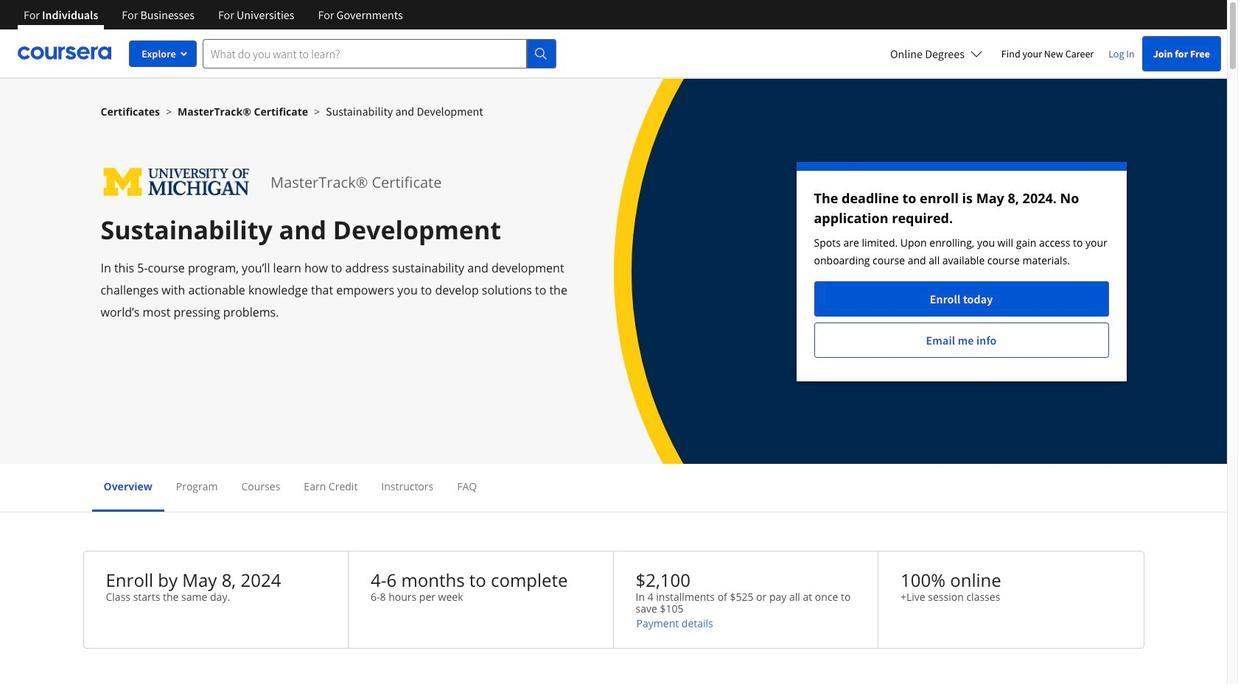 Task type: vqa. For each thing, say whether or not it's contained in the screenshot.
university
no



Task type: locate. For each thing, give the bounding box(es) containing it.
None search field
[[203, 39, 557, 68]]

certificate menu element
[[92, 465, 1136, 512]]

What do you want to learn? text field
[[203, 39, 527, 68]]

university of michigan image
[[101, 162, 253, 203]]

coursera image
[[18, 41, 111, 65]]

status
[[797, 162, 1127, 382]]



Task type: describe. For each thing, give the bounding box(es) containing it.
banner navigation
[[12, 0, 415, 41]]



